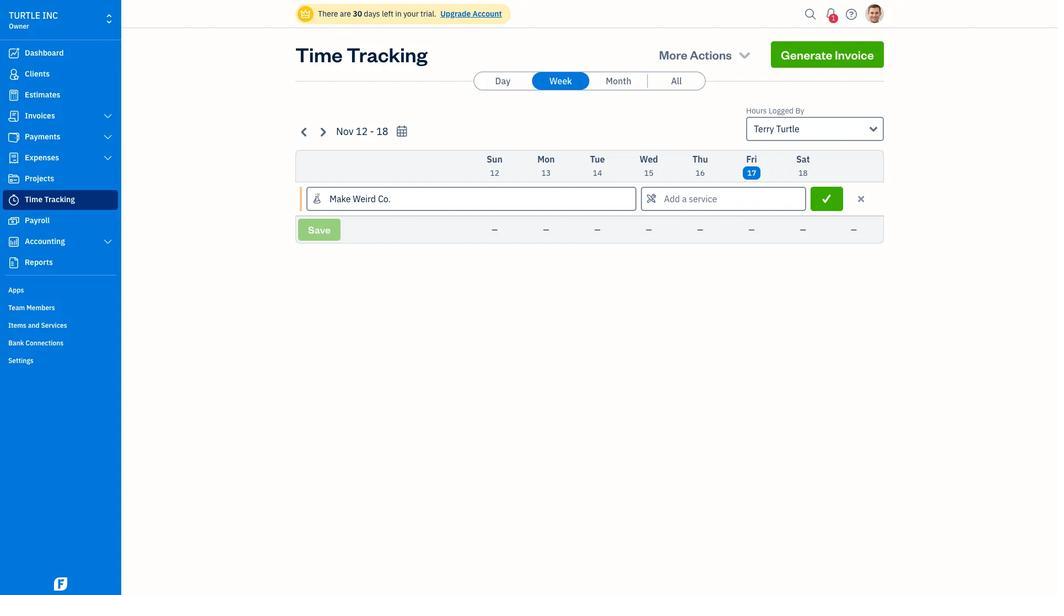 Task type: vqa. For each thing, say whether or not it's contained in the screenshot.
the the
no



Task type: describe. For each thing, give the bounding box(es) containing it.
logged
[[769, 106, 794, 116]]

more actions button
[[650, 41, 763, 68]]

chevron large down image
[[103, 133, 113, 142]]

team members link
[[3, 299, 118, 316]]

bank
[[8, 339, 24, 347]]

day
[[495, 76, 511, 87]]

1 button
[[823, 3, 840, 25]]

30
[[353, 9, 362, 19]]

13
[[542, 168, 551, 178]]

left
[[382, 9, 394, 19]]

main element
[[0, 0, 149, 595]]

actions
[[690, 47, 732, 62]]

team members
[[8, 304, 55, 312]]

fri
[[747, 154, 757, 165]]

Add a client or project text field
[[308, 188, 636, 210]]

fri 17
[[747, 154, 757, 178]]

apps
[[8, 286, 24, 294]]

report image
[[7, 257, 20, 269]]

Add a service text field
[[642, 188, 805, 210]]

reports link
[[3, 253, 118, 273]]

upgrade account link
[[438, 9, 502, 19]]

8 — from the left
[[851, 225, 857, 235]]

cancel image
[[857, 192, 867, 206]]

tue 14
[[590, 154, 605, 178]]

hours
[[747, 106, 767, 116]]

days
[[364, 9, 380, 19]]

generate invoice button
[[771, 41, 884, 68]]

hours logged by
[[747, 106, 805, 116]]

chevron large down image for accounting
[[103, 238, 113, 246]]

bank connections link
[[3, 335, 118, 351]]

estimate image
[[7, 90, 20, 101]]

generate
[[781, 47, 833, 62]]

turtle
[[9, 10, 40, 21]]

sat
[[797, 154, 810, 165]]

settings link
[[3, 352, 118, 369]]

4 — from the left
[[646, 225, 652, 235]]

wed 15
[[640, 154, 658, 178]]

invoice image
[[7, 111, 20, 122]]

dashboard
[[25, 48, 64, 58]]

6 — from the left
[[749, 225, 755, 235]]

choose a date image
[[396, 125, 408, 138]]

bank connections
[[8, 339, 64, 347]]

sat 18
[[797, 154, 810, 178]]

time tracking inside time tracking link
[[25, 195, 75, 205]]

time tracking link
[[3, 190, 118, 210]]

week
[[550, 76, 572, 87]]

crown image
[[300, 8, 312, 20]]

generate invoice
[[781, 47, 874, 62]]

wed
[[640, 154, 658, 165]]

2 — from the left
[[543, 225, 549, 235]]

timer image
[[7, 195, 20, 206]]

by
[[796, 106, 805, 116]]

thu 16
[[693, 154, 708, 178]]

more actions
[[659, 47, 732, 62]]

chevrondown image
[[737, 47, 753, 62]]

terry
[[754, 124, 775, 135]]

items and services
[[8, 321, 67, 330]]

dashboard link
[[3, 44, 118, 63]]

terry turtle button
[[747, 117, 884, 141]]

more
[[659, 47, 688, 62]]

save row image
[[821, 194, 833, 205]]

chart image
[[7, 237, 20, 248]]

client image
[[7, 69, 20, 80]]

invoice
[[835, 47, 874, 62]]

services
[[41, 321, 67, 330]]

estimates link
[[3, 85, 118, 105]]

tue
[[590, 154, 605, 165]]

and
[[28, 321, 40, 330]]

clients link
[[3, 65, 118, 84]]

dashboard image
[[7, 48, 20, 59]]

expense image
[[7, 153, 20, 164]]

account
[[473, 9, 502, 19]]

payroll link
[[3, 211, 118, 231]]

estimates
[[25, 90, 60, 100]]

expenses
[[25, 153, 59, 163]]

projects
[[25, 174, 54, 184]]

mon 13
[[538, 154, 555, 178]]

18 inside the sat 18
[[799, 168, 808, 178]]



Task type: locate. For each thing, give the bounding box(es) containing it.
payroll
[[25, 216, 50, 225]]

turtle inc owner
[[9, 10, 58, 30]]

1 vertical spatial chevron large down image
[[103, 154, 113, 163]]

1 horizontal spatial 18
[[799, 168, 808, 178]]

freshbooks image
[[52, 578, 69, 591]]

accounting
[[25, 237, 65, 246]]

projects link
[[3, 169, 118, 189]]

thu
[[693, 154, 708, 165]]

chevron large down image inside accounting link
[[103, 238, 113, 246]]

time tracking down 30
[[296, 41, 428, 67]]

chevron large down image for invoices
[[103, 112, 113, 121]]

trial.
[[421, 9, 437, 19]]

1 horizontal spatial 12
[[490, 168, 500, 178]]

chevron large down image
[[103, 112, 113, 121], [103, 154, 113, 163], [103, 238, 113, 246]]

5 — from the left
[[698, 225, 704, 235]]

all link
[[648, 72, 705, 90]]

chevron large down image down payroll link
[[103, 238, 113, 246]]

owner
[[9, 22, 29, 30]]

3 chevron large down image from the top
[[103, 238, 113, 246]]

items
[[8, 321, 26, 330]]

invoices link
[[3, 106, 118, 126]]

0 horizontal spatial 12
[[356, 125, 368, 138]]

are
[[340, 9, 351, 19]]

2 vertical spatial chevron large down image
[[103, 238, 113, 246]]

1 vertical spatial time
[[25, 195, 43, 205]]

terry turtle
[[754, 124, 800, 135]]

time
[[296, 41, 343, 67], [25, 195, 43, 205]]

chevron large down image for expenses
[[103, 154, 113, 163]]

1 horizontal spatial time tracking
[[296, 41, 428, 67]]

1 vertical spatial tracking
[[44, 195, 75, 205]]

members
[[26, 304, 55, 312]]

1
[[832, 14, 836, 22]]

2 chevron large down image from the top
[[103, 154, 113, 163]]

1 — from the left
[[492, 225, 498, 235]]

12 for sun
[[490, 168, 500, 178]]

invoices
[[25, 111, 55, 121]]

18
[[377, 125, 389, 138], [799, 168, 808, 178]]

month link
[[590, 72, 648, 90]]

12 down sun
[[490, 168, 500, 178]]

apps link
[[3, 282, 118, 298]]

day link
[[474, 72, 532, 90]]

time down there on the top of the page
[[296, 41, 343, 67]]

in
[[395, 9, 402, 19]]

time tracking
[[296, 41, 428, 67], [25, 195, 75, 205]]

tracking inside main element
[[44, 195, 75, 205]]

0 vertical spatial chevron large down image
[[103, 112, 113, 121]]

15
[[645, 168, 654, 178]]

1 horizontal spatial tracking
[[347, 41, 428, 67]]

items and services link
[[3, 317, 118, 334]]

turtle
[[777, 124, 800, 135]]

3 — from the left
[[595, 225, 601, 235]]

clients
[[25, 69, 50, 79]]

17
[[747, 168, 757, 178]]

1 vertical spatial 18
[[799, 168, 808, 178]]

sun 12
[[487, 154, 503, 178]]

1 horizontal spatial time
[[296, 41, 343, 67]]

0 vertical spatial time
[[296, 41, 343, 67]]

1 chevron large down image from the top
[[103, 112, 113, 121]]

week link
[[532, 72, 590, 90]]

there are 30 days left in your trial. upgrade account
[[318, 9, 502, 19]]

reports
[[25, 257, 53, 267]]

time right timer icon on the top left
[[25, 195, 43, 205]]

time inside main element
[[25, 195, 43, 205]]

1 vertical spatial time tracking
[[25, 195, 75, 205]]

0 vertical spatial tracking
[[347, 41, 428, 67]]

0 vertical spatial time tracking
[[296, 41, 428, 67]]

payments link
[[3, 127, 118, 147]]

18 right -
[[377, 125, 389, 138]]

connections
[[26, 339, 64, 347]]

nov
[[336, 125, 354, 138]]

upgrade
[[441, 9, 471, 19]]

payments
[[25, 132, 60, 142]]

tracking down left
[[347, 41, 428, 67]]

nov 12 - 18
[[336, 125, 389, 138]]

inc
[[42, 10, 58, 21]]

settings
[[8, 357, 34, 365]]

14
[[593, 168, 602, 178]]

0 horizontal spatial 18
[[377, 125, 389, 138]]

expenses link
[[3, 148, 118, 168]]

16
[[696, 168, 705, 178]]

12
[[356, 125, 368, 138], [490, 168, 500, 178]]

-
[[370, 125, 374, 138]]

tracking down projects link
[[44, 195, 75, 205]]

chevron large down image down chevron large down image
[[103, 154, 113, 163]]

team
[[8, 304, 25, 312]]

0 horizontal spatial time tracking
[[25, 195, 75, 205]]

0 vertical spatial 18
[[377, 125, 389, 138]]

go to help image
[[843, 6, 861, 22]]

payment image
[[7, 132, 20, 143]]

chevron large down image inside expenses link
[[103, 154, 113, 163]]

tracking
[[347, 41, 428, 67], [44, 195, 75, 205]]

12 inside sun 12
[[490, 168, 500, 178]]

0 vertical spatial 12
[[356, 125, 368, 138]]

month
[[606, 76, 632, 87]]

12 left -
[[356, 125, 368, 138]]

project image
[[7, 174, 20, 185]]

sun
[[487, 154, 503, 165]]

0 horizontal spatial tracking
[[44, 195, 75, 205]]

next week image
[[316, 125, 329, 138]]

there
[[318, 9, 338, 19]]

12 for nov
[[356, 125, 368, 138]]

search image
[[802, 6, 820, 22]]

previous week image
[[298, 125, 311, 138]]

accounting link
[[3, 232, 118, 252]]

18 down sat
[[799, 168, 808, 178]]

money image
[[7, 216, 20, 227]]

time tracking down projects link
[[25, 195, 75, 205]]

all
[[671, 76, 682, 87]]

1 vertical spatial 12
[[490, 168, 500, 178]]

chevron large down image up chevron large down image
[[103, 112, 113, 121]]

7 — from the left
[[800, 225, 806, 235]]

your
[[404, 9, 419, 19]]

0 horizontal spatial time
[[25, 195, 43, 205]]

mon
[[538, 154, 555, 165]]



